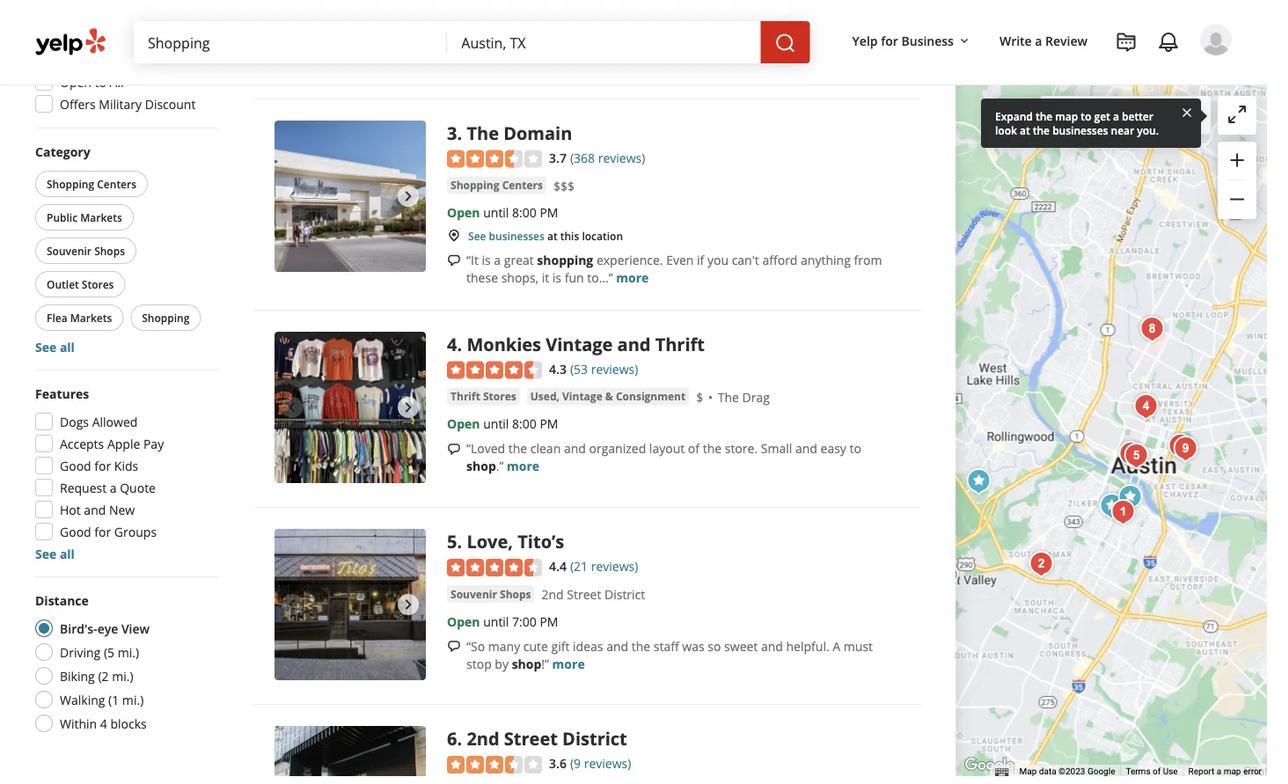 Task type: vqa. For each thing, say whether or not it's contained in the screenshot.
"Photo of Anthem"
no



Task type: describe. For each thing, give the bounding box(es) containing it.
. for 3
[[457, 121, 462, 145]]

all for category
[[60, 338, 75, 355]]

charm school vintage image
[[1163, 429, 1198, 464]]

$
[[696, 389, 704, 406]]

thrift stores button
[[447, 388, 520, 406]]

outlet stores button
[[35, 271, 125, 298]]

monkies vintage and thrift image
[[1129, 389, 1164, 424]]

shops for top souvenir shops button
[[94, 243, 125, 258]]

clean
[[531, 440, 561, 457]]

of inside "loved the clean and organized layout of the store. small and easy to shop ." more
[[688, 440, 700, 457]]

1 vertical spatial souvenir shops
[[451, 587, 531, 601]]

kids
[[114, 457, 138, 474]]

and right sweet
[[761, 638, 783, 654]]

more down experience. on the top
[[617, 269, 649, 286]]

see all for features
[[35, 545, 75, 562]]

2nd street district link
[[467, 726, 627, 751]]

all for features
[[60, 545, 75, 562]]

4.4
[[549, 558, 567, 575]]

report a map error
[[1189, 766, 1262, 777]]

gift
[[552, 638, 570, 654]]

if
[[697, 251, 704, 268]]

next image for 5 . love, tito's
[[398, 594, 419, 615]]

monkies
[[467, 332, 541, 356]]

"antique
[[467, 32, 516, 48]]

mi.) for driving (5 mi.)
[[118, 644, 139, 661]]

markets for public markets
[[80, 210, 122, 224]]

16 speech v2 image for 4
[[447, 442, 461, 456]]

open up "antique
[[447, 7, 480, 24]]

0 horizontal spatial 4
[[100, 715, 107, 732]]

uncommon objects image
[[1024, 547, 1059, 582]]

pm for tito's
[[540, 613, 559, 630]]

."
[[496, 458, 504, 475]]

1 horizontal spatial of
[[1153, 766, 1161, 777]]

0 horizontal spatial shopping
[[47, 176, 94, 191]]

from
[[854, 251, 882, 268]]

0 vertical spatial souvenir shops
[[47, 243, 125, 258]]

category
[[35, 143, 90, 160]]

(53
[[570, 361, 588, 378]]

it inside experience. even if you can't afford anything from these shops, it is fun to..."
[[542, 269, 549, 286]]

offers military discount
[[60, 96, 196, 112]]

features
[[35, 385, 89, 402]]

"it is a great shopping
[[467, 251, 594, 268]]

1 horizontal spatial thrift
[[655, 332, 705, 356]]

mi.) for biking (2 mi.)
[[112, 668, 133, 684]]

it inside "antique keys - sassy greeting cards  one drawback: the items and or shop were dusty so it flared..." more
[[550, 49, 557, 66]]

organized
[[589, 440, 646, 457]]

layout
[[650, 440, 685, 457]]

open for 5
[[447, 613, 480, 630]]

pm for domain
[[540, 204, 559, 221]]

ideas
[[573, 638, 603, 654]]

(368 reviews)
[[570, 150, 646, 166]]

domain
[[504, 121, 572, 145]]

the drag
[[718, 389, 770, 406]]

see for category
[[35, 338, 57, 355]]

more link down greeting
[[611, 49, 644, 66]]

previous image for "antique keys - sassy greeting cards  one drawback: the items and or
[[282, 0, 303, 10]]

keys
[[519, 32, 544, 48]]

tito's
[[518, 529, 565, 553]]

cute
[[524, 638, 548, 654]]

4.4 star rating image
[[447, 559, 542, 576]]

dusty
[[498, 49, 530, 66]]

1 pm from the top
[[540, 7, 559, 24]]

see businesses link
[[468, 229, 545, 243]]

1 horizontal spatial souvenir shops button
[[447, 585, 535, 603]]

zoom out image
[[1227, 189, 1248, 210]]

better
[[1122, 109, 1154, 123]]

so inside the "so many cute gift ideas and the staff was so sweet and helpful. a must stop by
[[708, 638, 721, 654]]

military
[[99, 96, 142, 112]]

1 vertical spatial 2nd
[[467, 726, 500, 751]]

see all for category
[[35, 338, 75, 355]]

thrift stores link
[[447, 388, 520, 406]]

shops,
[[501, 269, 539, 286]]

more link for vintage
[[507, 458, 540, 475]]

accepts for accepts credit cards
[[60, 51, 104, 68]]

vans image
[[962, 464, 997, 499]]

biking
[[60, 668, 95, 684]]

greeting
[[590, 32, 637, 48]]

eye
[[97, 620, 118, 637]]

0 horizontal spatial to
[[95, 74, 106, 90]]

blue elephant boutique image
[[1135, 312, 1170, 347]]

for for groups
[[94, 523, 111, 540]]

accepts apple pay
[[60, 435, 164, 452]]

experience. even if you can't afford anything from these shops, it is fun to..."
[[467, 251, 882, 286]]

the left store.
[[703, 440, 722, 457]]

new
[[109, 501, 135, 518]]

more down gift
[[552, 655, 585, 672]]

(21 reviews)
[[570, 558, 639, 575]]

. for 4
[[457, 332, 462, 356]]

0 horizontal spatial street
[[504, 726, 558, 751]]

terms
[[1126, 766, 1151, 777]]

search as map moves
[[1076, 107, 1201, 124]]

monkies vintage and thrift link
[[467, 332, 705, 356]]

1 horizontal spatial street
[[567, 586, 602, 603]]

see for features
[[35, 545, 57, 562]]

items
[[786, 32, 818, 48]]

map for to
[[1056, 109, 1079, 123]]

at inside expand the map to get a better look at the businesses near you.
[[1020, 123, 1031, 137]]

Find text field
[[148, 33, 433, 52]]

this
[[561, 229, 580, 243]]

slideshow element for 5
[[275, 529, 426, 681]]

4.3 link
[[549, 359, 567, 378]]

accepts credit cards
[[60, 51, 178, 68]]

good for groups
[[60, 523, 157, 540]]

notifications image
[[1158, 32, 1180, 53]]

(21 reviews) link
[[570, 556, 639, 575]]

"loved the clean and organized layout of the store. small and easy to shop ." more
[[467, 440, 862, 475]]

projects image
[[1116, 32, 1137, 53]]

a for report a map error
[[1217, 766, 1222, 777]]

7:00
[[512, 613, 537, 630]]

4 . from the top
[[457, 726, 462, 751]]

6
[[447, 726, 457, 751]]

many
[[488, 638, 520, 654]]

nordstrom rack image
[[929, 558, 964, 593]]

even
[[666, 251, 694, 268]]

zoom in image
[[1227, 150, 1248, 171]]

3.6 link
[[549, 754, 567, 773]]

16 marker v2 image
[[447, 228, 461, 242]]

used,
[[531, 389, 560, 404]]

8:00 for vintage
[[512, 416, 537, 432]]

broncos vintage image
[[1094, 489, 1130, 524]]

(53 reviews)
[[570, 361, 639, 378]]

flea
[[47, 310, 67, 325]]

sassy
[[555, 32, 586, 48]]

and right clean
[[564, 440, 586, 457]]

write
[[1000, 32, 1032, 49]]

option group containing distance
[[30, 592, 218, 738]]

by
[[495, 655, 509, 672]]

©2023
[[1059, 766, 1086, 777]]

1 vertical spatial district
[[563, 726, 627, 751]]

1 next image from the top
[[398, 0, 419, 10]]

1 horizontal spatial shopping centers button
[[447, 177, 547, 194]]

and right "ideas"
[[607, 638, 629, 654]]

1 horizontal spatial 2nd
[[542, 586, 564, 603]]

8:00 for domain
[[512, 204, 537, 221]]

and inside "antique keys - sassy greeting cards  one drawback: the items and or shop were dusty so it flared..." more
[[821, 32, 843, 48]]

(368
[[570, 150, 595, 166]]

public markets button
[[35, 204, 134, 231]]

expand
[[996, 109, 1033, 123]]

the inside "antique keys - sassy greeting cards  one drawback: the items and or shop were dusty so it flared..." more
[[764, 32, 783, 48]]

for for kids
[[94, 457, 111, 474]]

a for write a review
[[1035, 32, 1043, 49]]

within 4 blocks
[[60, 715, 147, 732]]

google
[[1088, 766, 1116, 777]]

reviews) for vintage
[[591, 361, 639, 378]]

4.3
[[549, 361, 567, 378]]

0 horizontal spatial is
[[482, 251, 491, 268]]

shopping centers for leftmost shopping centers button
[[47, 176, 136, 191]]

open for 4
[[447, 416, 480, 432]]

biking (2 mi.)
[[60, 668, 133, 684]]

take heart image
[[1168, 431, 1204, 467]]

0 vertical spatial vintage
[[546, 332, 613, 356]]

and up (53 reviews) link
[[618, 332, 651, 356]]

(9 reviews) link
[[570, 754, 632, 773]]

6 . 2nd street district
[[447, 726, 627, 751]]

until for monkies
[[483, 416, 509, 432]]

(9 reviews)
[[570, 755, 632, 772]]

shops for the rightmost souvenir shops button
[[500, 587, 531, 601]]

ruby a. image
[[1201, 24, 1232, 55]]

mi.) for walking (1 mi.)
[[122, 691, 144, 708]]

apple
[[107, 435, 140, 452]]

16 speech v2 image
[[447, 253, 461, 267]]

16 chevron down v2 image
[[958, 34, 972, 48]]

until for the
[[483, 204, 509, 221]]

a left great on the top
[[494, 251, 501, 268]]

experience.
[[597, 251, 663, 268]]

expand the map to get a better look at the businesses near you. tooltip
[[982, 99, 1202, 148]]

small
[[761, 440, 793, 457]]

previous image for 4
[[282, 397, 303, 418]]

slideshow element for 4
[[275, 332, 426, 483]]

open to all
[[60, 74, 124, 90]]

5 . love, tito's
[[447, 529, 565, 553]]

vintage inside 'button'
[[563, 389, 603, 404]]

is inside experience. even if you can't afford anything from these shops, it is fun to..."
[[553, 269, 562, 286]]

used, vintage & consignment link
[[527, 388, 689, 406]]

souvenir for the rightmost souvenir shops button
[[451, 587, 497, 601]]

distance
[[35, 592, 89, 609]]

2 horizontal spatial shopping
[[451, 178, 500, 192]]

the right look
[[1033, 123, 1050, 137]]

allowed
[[92, 413, 138, 430]]

shopping button
[[131, 305, 201, 331]]

2 vertical spatial shop
[[512, 655, 542, 672]]



Task type: locate. For each thing, give the bounding box(es) containing it.
6:00
[[512, 7, 537, 24]]

nike by south congress image
[[1113, 480, 1148, 515]]

to inside expand the map to get a better look at the businesses near you.
[[1081, 109, 1092, 123]]

3.6 star rating image
[[447, 756, 542, 774]]

a left deal
[[110, 29, 117, 46]]

0 horizontal spatial of
[[688, 440, 700, 457]]

all
[[60, 338, 75, 355], [60, 545, 75, 562]]

4 down walking (1 mi.)
[[100, 715, 107, 732]]

open until 8:00 pm
[[447, 204, 559, 221], [447, 416, 559, 432]]

0 vertical spatial at
[[1020, 123, 1031, 137]]

offers for offers military discount
[[60, 96, 96, 112]]

open left all
[[60, 74, 91, 90]]

0 vertical spatial good
[[60, 457, 91, 474]]

driving (5 mi.)
[[60, 644, 139, 661]]

stores inside button
[[82, 277, 114, 291]]

!"
[[542, 655, 549, 672]]

offers delivery
[[60, 7, 145, 24]]

1 vertical spatial street
[[504, 726, 558, 751]]

close image
[[1180, 104, 1195, 120]]

outlet
[[47, 277, 79, 291]]

2nd down 4.4
[[542, 586, 564, 603]]

4 slideshow element from the top
[[275, 529, 426, 681]]

1 offers from the top
[[60, 7, 96, 24]]

reviews) for tito's
[[591, 558, 639, 575]]

markets
[[80, 210, 122, 224], [70, 310, 112, 325]]

one
[[675, 32, 699, 48]]

None search field
[[134, 21, 814, 63]]

stores for thrift stores
[[483, 389, 517, 404]]

0 horizontal spatial souvenir shops button
[[35, 238, 136, 264]]

0 horizontal spatial shopping centers button
[[35, 171, 148, 197]]

shop inside "loved the clean and organized layout of the store. small and easy to shop ." more
[[467, 458, 496, 475]]

souvenir inside group
[[47, 243, 92, 258]]

a right write
[[1035, 32, 1043, 49]]

2 next image from the top
[[398, 186, 419, 207]]

district down (21 reviews)
[[605, 586, 645, 603]]

open until 8:00 pm for the
[[447, 204, 559, 221]]

the inside the "so many cute gift ideas and the staff was so sweet and helpful. a must stop by
[[632, 638, 651, 654]]

request a quote
[[60, 479, 156, 496]]

0 vertical spatial all
[[60, 338, 75, 355]]

walking
[[60, 691, 105, 708]]

4.3 star rating image
[[447, 362, 542, 379]]

until for love,
[[483, 613, 509, 630]]

0 horizontal spatial souvenir shops
[[47, 243, 125, 258]]

(1
[[108, 691, 119, 708]]

map left error
[[1224, 766, 1242, 777]]

0 vertical spatial it
[[550, 49, 557, 66]]

afford
[[763, 251, 798, 268]]

see all button down hot in the bottom left of the page
[[35, 545, 75, 562]]

discount
[[145, 96, 196, 112]]

the left clean
[[509, 440, 527, 457]]

sweet
[[725, 638, 758, 654]]

3 pm from the top
[[540, 416, 559, 432]]

more link
[[611, 49, 644, 66], [617, 269, 649, 286], [507, 458, 540, 475], [552, 655, 585, 672]]

until up 'see businesses' link
[[483, 204, 509, 221]]

0 vertical spatial the
[[467, 121, 499, 145]]

1 8:00 from the top
[[512, 204, 537, 221]]

to left get on the top
[[1081, 109, 1092, 123]]

1 vertical spatial at
[[548, 229, 558, 243]]

more right ."
[[507, 458, 540, 475]]

1 vertical spatial 16 speech v2 image
[[447, 640, 461, 654]]

0 horizontal spatial businesses
[[489, 229, 545, 243]]

must
[[844, 638, 873, 654]]

. left love,
[[457, 529, 462, 553]]

previous image
[[282, 0, 303, 10], [282, 186, 303, 207]]

souvenir
[[47, 243, 92, 258], [451, 587, 497, 601]]

a for offering a deal
[[110, 29, 117, 46]]

the left drag
[[718, 389, 739, 406]]

next image for 3 . the domain
[[398, 186, 419, 207]]

stop
[[467, 655, 492, 672]]

and left or
[[821, 32, 843, 48]]

0 vertical spatial 2nd
[[542, 586, 564, 603]]

street up 3.6 link
[[504, 726, 558, 751]]

3 . from the top
[[457, 529, 462, 553]]

at right look
[[1020, 123, 1031, 137]]

1 16 speech v2 image from the top
[[447, 442, 461, 456]]

1 vertical spatial markets
[[70, 310, 112, 325]]

0 vertical spatial 8:00
[[512, 204, 537, 221]]

helpful.
[[787, 638, 830, 654]]

slideshow element
[[275, 0, 426, 75], [275, 121, 426, 272], [275, 332, 426, 483], [275, 529, 426, 681]]

3.6
[[549, 755, 567, 772]]

a for request a quote
[[110, 479, 117, 496]]

1 until from the top
[[483, 7, 509, 24]]

for up request a quote
[[94, 457, 111, 474]]

thrift down 4.3 star rating image
[[451, 389, 481, 404]]

1 none field from the left
[[148, 33, 433, 52]]

1 horizontal spatial shopping
[[142, 310, 190, 325]]

1 see all from the top
[[35, 338, 75, 355]]

0 horizontal spatial at
[[548, 229, 558, 243]]

a up new
[[110, 479, 117, 496]]

shopping centers
[[47, 176, 136, 191], [451, 178, 543, 192]]

1 previous image from the top
[[282, 0, 303, 10]]

the left items
[[764, 32, 783, 48]]

1 horizontal spatial shop
[[512, 655, 542, 672]]

centers inside group
[[97, 176, 136, 191]]

1 vertical spatial see
[[35, 338, 57, 355]]

vintage up (53
[[546, 332, 613, 356]]

0 horizontal spatial the
[[467, 121, 499, 145]]

shopping inside "button"
[[142, 310, 190, 325]]

(2
[[98, 668, 109, 684]]

so
[[533, 49, 546, 66], [708, 638, 721, 654]]

2 good from the top
[[60, 523, 91, 540]]

public markets
[[47, 210, 122, 224]]

1 horizontal spatial souvenir shops
[[451, 587, 531, 601]]

8:00 up clean
[[512, 416, 537, 432]]

vintage left &
[[563, 389, 603, 404]]

0 vertical spatial see all
[[35, 338, 75, 355]]

data
[[1039, 766, 1057, 777]]

souvenir shops down public markets button
[[47, 243, 125, 258]]

open up 16 marker v2 image
[[447, 204, 480, 221]]

shopping centers for the right shopping centers button
[[451, 178, 543, 192]]

shop inside "antique keys - sassy greeting cards  one drawback: the items and or shop were dusty so it flared..." more
[[862, 32, 892, 48]]

search image
[[775, 33, 796, 54]]

shopping down category
[[47, 176, 94, 191]]

2 see all button from the top
[[35, 545, 75, 562]]

1 horizontal spatial at
[[1020, 123, 1031, 137]]

were
[[467, 49, 495, 66]]

2 none field from the left
[[462, 33, 747, 52]]

accepts for accepts apple pay
[[60, 435, 104, 452]]

user actions element
[[839, 22, 1257, 130]]

3 slideshow element from the top
[[275, 332, 426, 483]]

until up "antique
[[483, 7, 509, 24]]

next image
[[398, 0, 419, 10], [398, 186, 419, 207], [398, 397, 419, 418], [398, 594, 419, 615]]

shopping right flea markets
[[142, 310, 190, 325]]

4 pm from the top
[[540, 613, 559, 630]]

2nd up 3.6 star rating image
[[467, 726, 500, 751]]

next image for 4 . monkies vintage and thrift
[[398, 397, 419, 418]]

see all down hot in the bottom left of the page
[[35, 545, 75, 562]]

(53 reviews) link
[[570, 359, 639, 378]]

1 vertical spatial the
[[718, 389, 739, 406]]

reviews) up 2nd street district
[[591, 558, 639, 575]]

to right easy
[[850, 440, 862, 457]]

1 vertical spatial is
[[553, 269, 562, 286]]

1 horizontal spatial to
[[850, 440, 862, 457]]

option group
[[30, 592, 218, 738]]

more link down experience. on the top
[[617, 269, 649, 286]]

1 vertical spatial souvenir shops button
[[447, 585, 535, 603]]

2 all from the top
[[60, 545, 75, 562]]

shop
[[862, 32, 892, 48], [467, 458, 496, 475], [512, 655, 542, 672]]

of left the use
[[1153, 766, 1161, 777]]

2 vertical spatial see
[[35, 545, 57, 562]]

for down 'hot and new'
[[94, 523, 111, 540]]

map region
[[929, 0, 1268, 777]]

open until 8:00 pm up "loved on the bottom left of page
[[447, 416, 559, 432]]

report
[[1189, 766, 1215, 777]]

3.7
[[549, 150, 567, 166]]

you
[[708, 251, 729, 268]]

1 all from the top
[[60, 338, 75, 355]]

0 vertical spatial souvenir shops button
[[35, 238, 136, 264]]

0 vertical spatial district
[[605, 586, 645, 603]]

2 slideshow element from the top
[[275, 121, 426, 272]]

businesses inside expand the map to get a better look at the businesses near you.
[[1053, 123, 1109, 137]]

at left this
[[548, 229, 558, 243]]

pm up see businesses at this location
[[540, 204, 559, 221]]

$$$
[[554, 178, 575, 194]]

4 next image from the top
[[398, 594, 419, 615]]

0 vertical spatial 16 speech v2 image
[[447, 442, 461, 456]]

16 speech v2 image
[[447, 442, 461, 456], [447, 640, 461, 654]]

so inside "antique keys - sassy greeting cards  one drawback: the items and or shop were dusty so it flared..." more
[[533, 49, 546, 66]]

3 next image from the top
[[398, 397, 419, 418]]

2 . from the top
[[457, 332, 462, 356]]

businesses
[[1053, 123, 1109, 137], [489, 229, 545, 243]]

16 speech v2 image left "loved on the bottom left of page
[[447, 442, 461, 456]]

reviews) right (368
[[598, 150, 646, 166]]

businesses left near
[[1053, 123, 1109, 137]]

4 until from the top
[[483, 613, 509, 630]]

shopping centers button
[[35, 171, 148, 197], [447, 177, 547, 194]]

2 pm from the top
[[540, 204, 559, 221]]

1 horizontal spatial shops
[[500, 587, 531, 601]]

the right expand
[[1036, 109, 1053, 123]]

16 speech v2 image for 5
[[447, 640, 461, 654]]

shops down public markets button
[[94, 243, 125, 258]]

easy
[[821, 440, 847, 457]]

shops up 7:00
[[500, 587, 531, 601]]

1 vertical spatial previous image
[[282, 594, 303, 615]]

flea markets
[[47, 310, 112, 325]]

reviews) up &
[[591, 361, 639, 378]]

map for error
[[1224, 766, 1242, 777]]

accepts down dogs
[[60, 435, 104, 452]]

these
[[467, 269, 498, 286]]

2 previous image from the top
[[282, 594, 303, 615]]

0 vertical spatial offers
[[60, 7, 96, 24]]

more link for domain
[[617, 269, 649, 286]]

1 . from the top
[[457, 121, 462, 145]]

2 8:00 from the top
[[512, 416, 537, 432]]

1 good from the top
[[60, 457, 91, 474]]

location
[[582, 229, 623, 243]]

a right get on the top
[[1113, 109, 1120, 123]]

see all button for category
[[35, 338, 75, 355]]

more link for tito's
[[552, 655, 585, 672]]

monkey see monkey do image
[[1106, 495, 1141, 530]]

map left get on the top
[[1056, 109, 1079, 123]]

map right as
[[1134, 107, 1160, 124]]

expand map image
[[1227, 104, 1248, 125]]

1 horizontal spatial shopping centers
[[451, 178, 543, 192]]

1 vertical spatial good
[[60, 523, 91, 540]]

3.7 star rating image
[[447, 150, 542, 168]]

a right report
[[1217, 766, 1222, 777]]

2 accepts from the top
[[60, 435, 104, 452]]

see right 16 marker v2 image
[[468, 229, 486, 243]]

2nd street district image
[[1114, 437, 1149, 472]]

quote
[[120, 479, 156, 496]]

1 horizontal spatial centers
[[502, 178, 543, 192]]

delivery
[[99, 7, 145, 24]]

get
[[1095, 109, 1111, 123]]

for inside yelp for business button
[[881, 32, 899, 49]]

2 horizontal spatial map
[[1224, 766, 1242, 777]]

thrift inside "button"
[[451, 389, 481, 404]]

1 vertical spatial see all
[[35, 545, 75, 562]]

for for business
[[881, 32, 899, 49]]

None field
[[148, 33, 433, 52], [462, 33, 747, 52]]

0 vertical spatial so
[[533, 49, 546, 66]]

1 slideshow element from the top
[[275, 0, 426, 75]]

expand the map to get a better look at the businesses near you.
[[996, 109, 1159, 137]]

2 until from the top
[[483, 204, 509, 221]]

you.
[[1138, 123, 1159, 137]]

2 16 speech v2 image from the top
[[447, 640, 461, 654]]

drawback:
[[702, 32, 761, 48]]

shopping centers inside group
[[47, 176, 136, 191]]

open for 3
[[447, 204, 480, 221]]

1 vertical spatial it
[[542, 269, 549, 286]]

mi.) right (2 in the bottom left of the page
[[112, 668, 133, 684]]

souvenir up outlet
[[47, 243, 92, 258]]

and inside group
[[84, 501, 106, 518]]

souvenir shops
[[47, 243, 125, 258], [451, 587, 531, 601]]

map data ©2023 google
[[1020, 766, 1116, 777]]

shop down cute
[[512, 655, 542, 672]]

1 vertical spatial open until 8:00 pm
[[447, 416, 559, 432]]

reviews) right (9
[[584, 755, 632, 772]]

group
[[1218, 142, 1257, 219], [32, 143, 218, 356], [30, 385, 218, 563]]

google image
[[961, 754, 1019, 777]]

at
[[1020, 123, 1031, 137], [548, 229, 558, 243]]

previous image
[[282, 397, 303, 418], [282, 594, 303, 615]]

. up 4.3 star rating image
[[457, 332, 462, 356]]

pm right 7:00
[[540, 613, 559, 630]]

stores down 4.3 star rating image
[[483, 389, 517, 404]]

group containing features
[[30, 385, 218, 563]]

1 vertical spatial mi.)
[[112, 668, 133, 684]]

see businesses at this location
[[468, 229, 623, 243]]

more link down gift
[[552, 655, 585, 672]]

1 vertical spatial souvenir
[[451, 587, 497, 601]]

previous image for "it is a great
[[282, 186, 303, 207]]

0 vertical spatial see all button
[[35, 338, 75, 355]]

0 vertical spatial shop
[[862, 32, 892, 48]]

more inside "loved the clean and organized layout of the store. small and easy to shop ." more
[[507, 458, 540, 475]]

and right hot in the bottom left of the page
[[84, 501, 106, 518]]

the domain image
[[275, 121, 426, 272]]

love, tito's image
[[275, 529, 426, 681]]

Near text field
[[462, 33, 747, 52]]

consignment
[[616, 389, 686, 404]]

map
[[1020, 766, 1037, 777]]

slideshow element for 3
[[275, 121, 426, 272]]

a inside expand the map to get a better look at the businesses near you.
[[1113, 109, 1120, 123]]

a inside group
[[110, 479, 117, 496]]

stores right outlet
[[82, 277, 114, 291]]

see all down flea
[[35, 338, 75, 355]]

1 vertical spatial stores
[[483, 389, 517, 404]]

moves
[[1163, 107, 1201, 124]]

1 accepts from the top
[[60, 51, 104, 68]]

review
[[1046, 32, 1088, 49]]

1 vertical spatial to
[[1081, 109, 1092, 123]]

"so many cute gift ideas and the staff was so sweet and helpful. a must stop by
[[467, 638, 873, 672]]

souvenir shops button down public markets button
[[35, 238, 136, 264]]

keyboard shortcuts image
[[995, 768, 1009, 777]]

. for 5
[[457, 529, 462, 553]]

0 vertical spatial street
[[567, 586, 602, 603]]

group containing category
[[32, 143, 218, 356]]

reviews) for domain
[[598, 150, 646, 166]]

0 vertical spatial previous image
[[282, 0, 303, 10]]

and left easy
[[796, 440, 818, 457]]

until
[[483, 7, 509, 24], [483, 204, 509, 221], [483, 416, 509, 432], [483, 613, 509, 630]]

to inside "loved the clean and organized layout of the store. small and easy to shop ." more
[[850, 440, 862, 457]]

until up "loved on the bottom left of page
[[483, 416, 509, 432]]

0 vertical spatial to
[[95, 74, 106, 90]]

it down "it is a great shopping
[[542, 269, 549, 286]]

the left staff
[[632, 638, 651, 654]]

pay
[[143, 435, 164, 452]]

shopping centers down 3.7 star rating image
[[451, 178, 543, 192]]

16 speech v2 image left "so
[[447, 640, 461, 654]]

flea markets button
[[35, 305, 123, 331]]

used, vintage & consignment
[[531, 389, 686, 404]]

yelp for business button
[[846, 25, 979, 56]]

1 horizontal spatial is
[[553, 269, 562, 286]]

shop down "loved on the bottom left of page
[[467, 458, 496, 475]]

0 vertical spatial businesses
[[1053, 123, 1109, 137]]

1 vertical spatial offers
[[60, 96, 96, 112]]

it
[[550, 49, 557, 66], [542, 269, 549, 286]]

for right yelp
[[881, 32, 899, 49]]

0 vertical spatial of
[[688, 440, 700, 457]]

0 horizontal spatial stores
[[82, 277, 114, 291]]

stores for outlet stores
[[82, 277, 114, 291]]

pm for vintage
[[540, 416, 559, 432]]

accepts down offering
[[60, 51, 104, 68]]

monkies vintage and thrift image
[[275, 332, 426, 483]]

3 until from the top
[[483, 416, 509, 432]]

open until 8:00 pm for monkies
[[447, 416, 559, 432]]

0 horizontal spatial centers
[[97, 176, 136, 191]]

see all button down flea
[[35, 338, 75, 355]]

use
[[1163, 766, 1178, 777]]

offers down open to all
[[60, 96, 96, 112]]

love, tito's image
[[1119, 438, 1154, 474]]

map inside expand the map to get a better look at the businesses near you.
[[1056, 109, 1079, 123]]

2 vertical spatial for
[[94, 523, 111, 540]]

1 horizontal spatial the
[[718, 389, 739, 406]]

see all button for features
[[35, 545, 75, 562]]

markets right public
[[80, 210, 122, 224]]

see all
[[35, 338, 75, 355], [35, 545, 75, 562]]

more down greeting
[[611, 49, 644, 66]]

0 horizontal spatial shop
[[467, 458, 496, 475]]

4.4 link
[[549, 556, 567, 575]]

none field near
[[462, 33, 747, 52]]

souvenir for top souvenir shops button
[[47, 243, 92, 258]]

0 vertical spatial see
[[468, 229, 486, 243]]

4 up 4.3 star rating image
[[447, 332, 457, 356]]

2 horizontal spatial to
[[1081, 109, 1092, 123]]

previous image for 5
[[282, 594, 303, 615]]

centers down 3.7 star rating image
[[502, 178, 543, 192]]

2 see all from the top
[[35, 545, 75, 562]]

shops inside group
[[94, 243, 125, 258]]

2 horizontal spatial shop
[[862, 32, 892, 48]]

0 horizontal spatial shops
[[94, 243, 125, 258]]

all down hot in the bottom left of the page
[[60, 545, 75, 562]]

0 vertical spatial mi.)
[[118, 644, 139, 661]]

offers for offers delivery
[[60, 7, 96, 24]]

good for good for kids
[[60, 457, 91, 474]]

more inside "antique keys - sassy greeting cards  one drawback: the items and or shop were dusty so it flared..." more
[[611, 49, 644, 66]]

thrift stores
[[451, 389, 517, 404]]

the
[[467, 121, 499, 145], [718, 389, 739, 406]]

the up 3.7 star rating image
[[467, 121, 499, 145]]

1 vertical spatial of
[[1153, 766, 1161, 777]]

within
[[60, 715, 97, 732]]

businesses up great on the top
[[489, 229, 545, 243]]

1 vertical spatial vintage
[[563, 389, 603, 404]]

1 see all button from the top
[[35, 338, 75, 355]]

1 open until 8:00 pm from the top
[[447, 204, 559, 221]]

1 horizontal spatial 4
[[447, 332, 457, 356]]

1 vertical spatial accepts
[[60, 435, 104, 452]]

1 vertical spatial see all button
[[35, 545, 75, 562]]

see up "distance"
[[35, 545, 57, 562]]

stores inside "button"
[[483, 389, 517, 404]]

good
[[60, 457, 91, 474], [60, 523, 91, 540]]

0 vertical spatial souvenir
[[47, 243, 92, 258]]

used, vintage & consignment button
[[527, 388, 689, 406]]

shops
[[94, 243, 125, 258], [500, 587, 531, 601]]

cards
[[145, 51, 178, 68]]

shopping centers up public markets
[[47, 176, 136, 191]]

0 vertical spatial for
[[881, 32, 899, 49]]

2 previous image from the top
[[282, 186, 303, 207]]

open until 8:00 pm up 'see businesses' link
[[447, 204, 559, 221]]

1 horizontal spatial so
[[708, 638, 721, 654]]

1 vertical spatial businesses
[[489, 229, 545, 243]]

was
[[682, 638, 705, 654]]

terms of use link
[[1126, 766, 1178, 777]]

2 offers from the top
[[60, 96, 96, 112]]

"antique keys - sassy greeting cards  one drawback: the items and or shop were dusty so it flared..." more
[[467, 32, 892, 66]]

good up "request"
[[60, 457, 91, 474]]

so down keys at the left top of page
[[533, 49, 546, 66]]

1 vertical spatial 8:00
[[512, 416, 537, 432]]

outlet stores
[[47, 277, 114, 291]]

0 vertical spatial previous image
[[282, 397, 303, 418]]

to
[[95, 74, 106, 90], [1081, 109, 1092, 123], [850, 440, 862, 457]]

to..."
[[587, 269, 613, 286]]

none field the find
[[148, 33, 433, 52]]

open up "loved on the bottom left of page
[[447, 416, 480, 432]]

good for good for groups
[[60, 523, 91, 540]]

. up 3.7 star rating image
[[457, 121, 462, 145]]

report a map error link
[[1189, 766, 1262, 777]]

0 vertical spatial markets
[[80, 210, 122, 224]]

0 vertical spatial shops
[[94, 243, 125, 258]]

2 open until 8:00 pm from the top
[[447, 416, 559, 432]]

all
[[110, 74, 124, 90]]

of right layout
[[688, 440, 700, 457]]

1 previous image from the top
[[282, 397, 303, 418]]

markets right flea
[[70, 310, 112, 325]]

centers up public markets
[[97, 176, 136, 191]]

1 horizontal spatial stores
[[483, 389, 517, 404]]

1 vertical spatial for
[[94, 457, 111, 474]]

map for moves
[[1134, 107, 1160, 124]]

markets for flea markets
[[70, 310, 112, 325]]

is left fun
[[553, 269, 562, 286]]

1 vertical spatial previous image
[[282, 186, 303, 207]]

1 horizontal spatial souvenir
[[451, 587, 497, 601]]

pm up clean
[[540, 416, 559, 432]]



